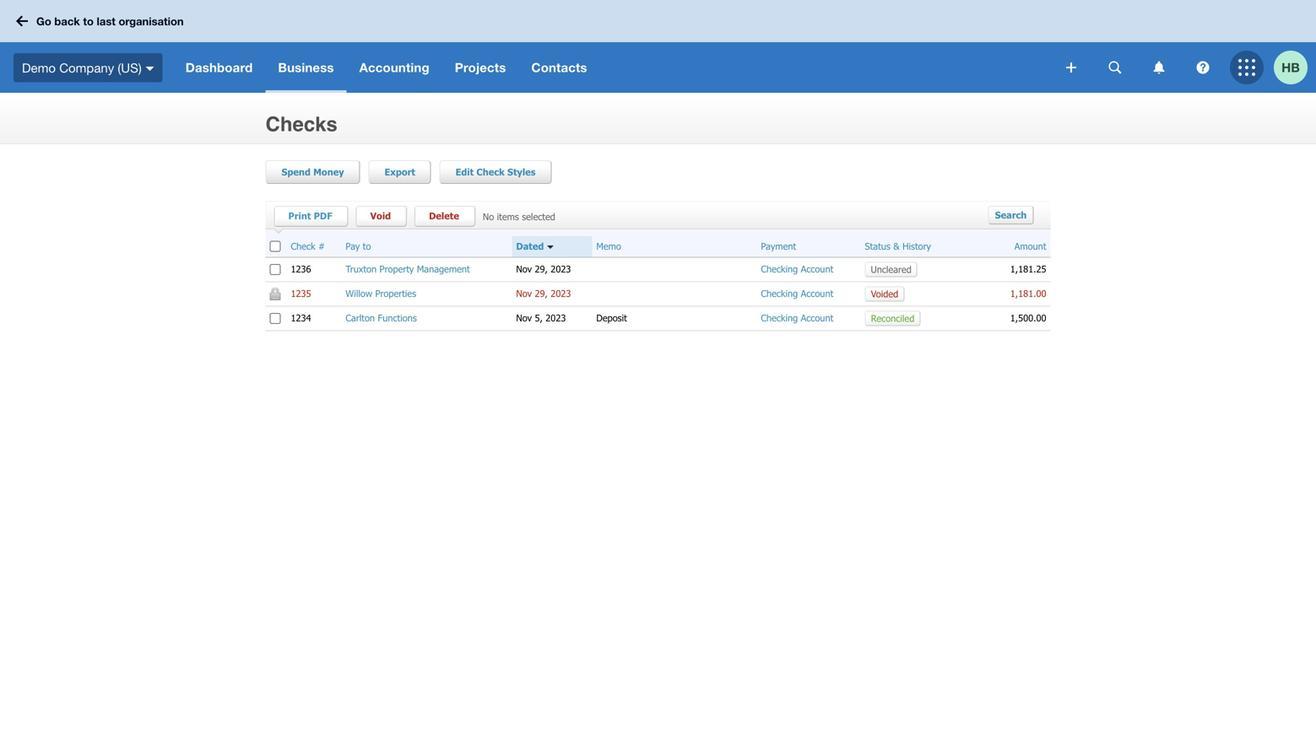 Task type: locate. For each thing, give the bounding box(es) containing it.
deposit
[[597, 313, 627, 324]]

spend money
[[282, 166, 344, 178]]

checking account link for voided
[[761, 288, 834, 300]]

to left the last
[[83, 15, 94, 28]]

3 account from the top
[[801, 313, 834, 324]]

items
[[497, 211, 519, 223]]

2023
[[551, 264, 571, 275], [551, 288, 571, 300], [546, 313, 566, 324]]

0 vertical spatial nov
[[516, 264, 532, 275]]

nov down the dated link
[[516, 264, 532, 275]]

1 horizontal spatial to
[[363, 241, 371, 252]]

1 checking account from the top
[[761, 264, 834, 275]]

to
[[83, 15, 94, 28], [363, 241, 371, 252]]

pay to
[[346, 241, 371, 252]]

0 vertical spatial nov 29, 2023
[[516, 264, 571, 275]]

styles
[[508, 166, 536, 178]]

payment link
[[761, 241, 797, 253]]

nov 29, 2023 down the dated link
[[516, 264, 571, 275]]

2 checking account from the top
[[761, 288, 834, 300]]

dashboard
[[186, 60, 253, 75]]

export
[[385, 166, 416, 178]]

svg image right (us)
[[146, 67, 154, 71]]

2 vertical spatial checking account
[[761, 313, 834, 324]]

amount link
[[1015, 241, 1047, 253]]

1 vertical spatial checking account link
[[761, 288, 834, 300]]

1 nov 29, 2023 from the top
[[516, 264, 571, 275]]

1 vertical spatial checking
[[761, 288, 798, 300]]

0 vertical spatial checking account link
[[761, 264, 834, 275]]

account for reconciled
[[801, 313, 834, 324]]

checking for voided
[[761, 288, 798, 300]]

functions
[[378, 313, 417, 324]]

checking
[[761, 264, 798, 275], [761, 288, 798, 300], [761, 313, 798, 324]]

search
[[995, 209, 1027, 221]]

1236
[[291, 264, 311, 275]]

1 vertical spatial 2023
[[551, 288, 571, 300]]

willow properties
[[346, 288, 417, 300]]

2 nov from the top
[[516, 288, 532, 300]]

organisation
[[119, 15, 184, 28]]

2 29, from the top
[[535, 288, 548, 300]]

export link
[[369, 160, 431, 184]]

2 vertical spatial checking
[[761, 313, 798, 324]]

search link
[[989, 206, 1034, 225]]

5,
[[535, 313, 543, 324]]

account
[[801, 264, 834, 275], [801, 288, 834, 300], [801, 313, 834, 324]]

demo company (us)
[[22, 60, 142, 75]]

0 horizontal spatial to
[[83, 15, 94, 28]]

1 checking from the top
[[761, 264, 798, 275]]

1 vertical spatial nov 29, 2023
[[516, 288, 571, 300]]

3 checking account from the top
[[761, 313, 834, 324]]

None checkbox
[[270, 264, 281, 275]]

0 vertical spatial 29,
[[535, 264, 548, 275]]

0 vertical spatial checking account
[[761, 264, 834, 275]]

0 vertical spatial to
[[83, 15, 94, 28]]

29, up nov 5, 2023
[[535, 288, 548, 300]]

void
[[370, 210, 391, 222]]

2 account from the top
[[801, 288, 834, 300]]

nov 29, 2023 up nov 5, 2023
[[516, 288, 571, 300]]

check #
[[291, 241, 325, 252]]

spend
[[282, 166, 311, 178]]

voided
[[871, 288, 899, 300]]

memo link
[[597, 241, 621, 253]]

truxton property management link
[[346, 264, 470, 275]]

2 vertical spatial checking account link
[[761, 313, 834, 324]]

checking account link
[[761, 264, 834, 275], [761, 288, 834, 300], [761, 313, 834, 324]]

money
[[313, 166, 344, 178]]

3 checking account link from the top
[[761, 313, 834, 324]]

check # link
[[291, 241, 325, 253]]

checking account for reconciled
[[761, 313, 834, 324]]

uncleared
[[871, 264, 912, 275]]

2 vertical spatial account
[[801, 313, 834, 324]]

svg image
[[16, 16, 28, 27], [1239, 59, 1256, 76], [146, 67, 154, 71]]

voided link
[[865, 287, 905, 302]]

1 account from the top
[[801, 264, 834, 275]]

1 vertical spatial account
[[801, 288, 834, 300]]

1 vertical spatial 29,
[[535, 288, 548, 300]]

None checkbox
[[270, 241, 281, 252], [270, 313, 281, 324], [270, 241, 281, 252], [270, 313, 281, 324]]

1 nov from the top
[[516, 264, 532, 275]]

3 nov from the top
[[516, 313, 532, 324]]

nov for truxton property management
[[516, 264, 532, 275]]

nov left 5,
[[516, 313, 532, 324]]

1 vertical spatial checking account
[[761, 288, 834, 300]]

contacts
[[532, 60, 588, 75]]

1 checking account link from the top
[[761, 264, 834, 275]]

void link
[[362, 206, 408, 228]]

2 checking from the top
[[761, 288, 798, 300]]

no items selected
[[483, 211, 556, 223]]

0 vertical spatial checking
[[761, 264, 798, 275]]

3 checking from the top
[[761, 313, 798, 324]]

&
[[894, 241, 900, 252]]

checking account
[[761, 264, 834, 275], [761, 288, 834, 300], [761, 313, 834, 324]]

svg image left go
[[16, 16, 28, 27]]

2 vertical spatial nov
[[516, 313, 532, 324]]

1 29, from the top
[[535, 264, 548, 275]]

reconciled link
[[865, 311, 921, 326]]

business button
[[266, 42, 347, 93]]

svg image left 'hb'
[[1239, 59, 1256, 76]]

checking account link for reconciled
[[761, 313, 834, 324]]

pay
[[346, 241, 360, 252]]

0 horizontal spatial svg image
[[16, 16, 28, 27]]

management
[[417, 264, 470, 275]]

29, down the dated link
[[535, 264, 548, 275]]

nov
[[516, 264, 532, 275], [516, 288, 532, 300], [516, 313, 532, 324]]

0 vertical spatial account
[[801, 264, 834, 275]]

banner
[[0, 0, 1317, 93]]

2 horizontal spatial svg image
[[1239, 59, 1256, 76]]

0 vertical spatial 2023
[[551, 264, 571, 275]]

contacts button
[[519, 42, 600, 93]]

nov 29, 2023
[[516, 264, 571, 275], [516, 288, 571, 300]]

go back to last organisation link
[[10, 6, 194, 36]]

1 vertical spatial to
[[363, 241, 371, 252]]

check
[[477, 166, 505, 178]]

svg image
[[1109, 61, 1122, 74], [1154, 61, 1165, 74], [1197, 61, 1210, 74], [1067, 63, 1077, 73]]

nov 5, 2023
[[516, 313, 566, 324]]

1 horizontal spatial svg image
[[146, 67, 154, 71]]

to right pay on the top left of the page
[[363, 241, 371, 252]]

2 vertical spatial 2023
[[546, 313, 566, 324]]

2 nov 29, 2023 from the top
[[516, 288, 571, 300]]

account for uncleared
[[801, 264, 834, 275]]

2 checking account link from the top
[[761, 288, 834, 300]]

nov up nov 5, 2023
[[516, 288, 532, 300]]

1 vertical spatial nov
[[516, 288, 532, 300]]

properties
[[375, 288, 417, 300]]

29,
[[535, 264, 548, 275], [535, 288, 548, 300]]



Task type: vqa. For each thing, say whether or not it's contained in the screenshot.
first Nov from the top
yes



Task type: describe. For each thing, give the bounding box(es) containing it.
checking account for uncleared
[[761, 264, 834, 275]]

go back to last organisation
[[36, 15, 184, 28]]

nov 29, 2023 for truxton property management
[[516, 264, 571, 275]]

property
[[380, 264, 414, 275]]

carlton functions
[[346, 313, 417, 324]]

spend money link
[[266, 160, 360, 184]]

checks
[[266, 113, 338, 136]]

bulk selection is not available for voided checks. image
[[270, 288, 281, 301]]

delete
[[429, 210, 459, 222]]

projects button
[[442, 42, 519, 93]]

status
[[865, 241, 891, 252]]

willow properties link
[[346, 288, 417, 300]]

29, for willow properties
[[535, 288, 548, 300]]

(us)
[[118, 60, 142, 75]]

print pdf link
[[280, 206, 349, 228]]

amount
[[1015, 241, 1047, 252]]

nov 29, 2023 for willow properties
[[516, 288, 571, 300]]

nov for willow properties
[[516, 288, 532, 300]]

1,181.00
[[1011, 288, 1047, 300]]

memo
[[597, 241, 621, 252]]

checking for reconciled
[[761, 313, 798, 324]]

checking for uncleared
[[761, 264, 798, 275]]

no
[[483, 211, 494, 223]]

29, for truxton property management
[[535, 264, 548, 275]]

business
[[278, 60, 334, 75]]

2023 for truxton property management
[[551, 264, 571, 275]]

delete link
[[421, 206, 476, 228]]

pdf
[[314, 210, 332, 222]]

hb
[[1282, 60, 1301, 75]]

1234
[[291, 313, 311, 324]]

status & history
[[865, 241, 932, 252]]

demo company (us) button
[[0, 42, 173, 93]]

company
[[59, 60, 114, 75]]

edit check styles
[[456, 166, 536, 178]]

selected
[[522, 211, 556, 223]]

dated link
[[516, 241, 544, 253]]

checking account link for uncleared
[[761, 264, 834, 275]]

1235
[[291, 288, 311, 300]]

status & history link
[[865, 241, 932, 253]]

truxton property management
[[346, 264, 470, 275]]

accounting button
[[347, 42, 442, 93]]

truxton
[[346, 264, 377, 275]]

carlton
[[346, 313, 375, 324]]

print
[[288, 210, 311, 222]]

payment
[[761, 241, 797, 252]]

dated
[[516, 241, 544, 252]]

dashboard link
[[173, 42, 266, 93]]

uncleared link
[[865, 262, 918, 277]]

svg image inside 'demo company (us)' popup button
[[146, 67, 154, 71]]

print pdf
[[288, 210, 332, 222]]

account for voided
[[801, 288, 834, 300]]

checking account for voided
[[761, 288, 834, 300]]

edit
[[456, 166, 474, 178]]

projects
[[455, 60, 506, 75]]

banner containing dashboard
[[0, 0, 1317, 93]]

edit check styles link
[[440, 160, 552, 184]]

2023 for willow properties
[[551, 288, 571, 300]]

accounting
[[359, 60, 430, 75]]

1,500.00
[[1011, 313, 1047, 324]]

1,181.25
[[1011, 264, 1047, 275]]

demo
[[22, 60, 56, 75]]

back
[[54, 15, 80, 28]]

nov for carlton functions
[[516, 313, 532, 324]]

svg image inside go back to last organisation "link"
[[16, 16, 28, 27]]

go
[[36, 15, 51, 28]]

history
[[903, 241, 932, 252]]

pay to link
[[346, 241, 371, 253]]

reconciled
[[871, 313, 915, 324]]

to inside "link"
[[83, 15, 94, 28]]

carlton functions link
[[346, 313, 417, 324]]

last
[[97, 15, 116, 28]]

willow
[[346, 288, 372, 300]]

2023 for carlton functions
[[546, 313, 566, 324]]

hb button
[[1274, 42, 1317, 93]]



